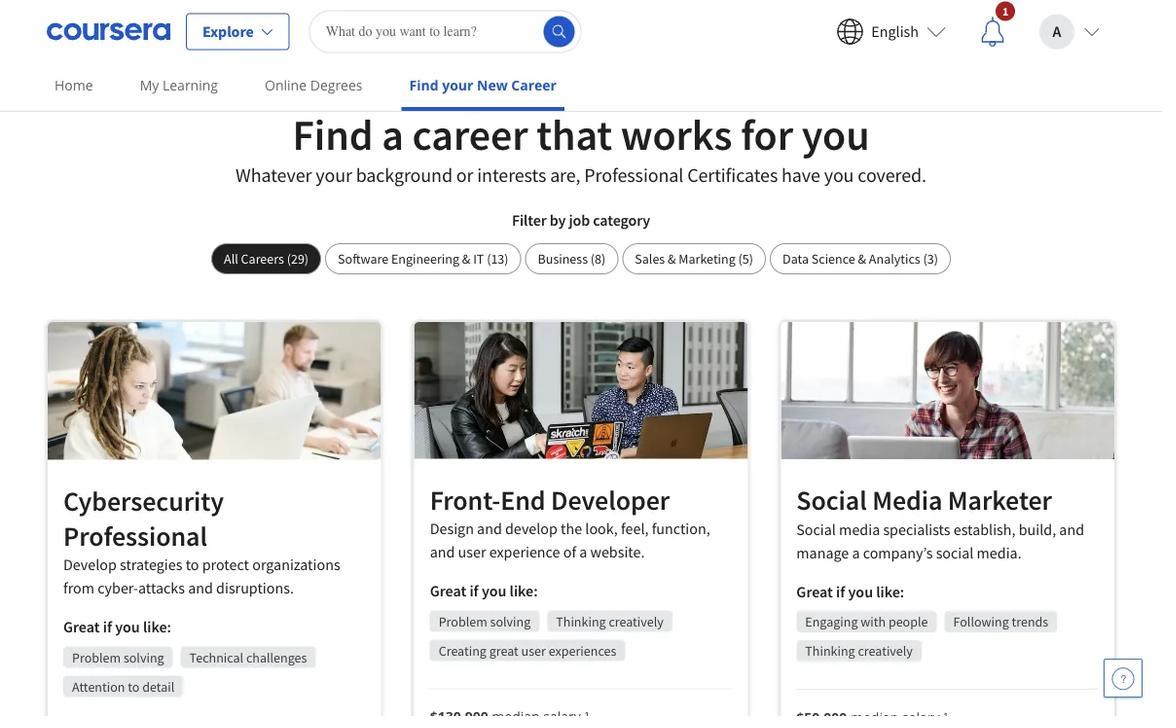Task type: vqa. For each thing, say whether or not it's contained in the screenshot.
Solving to the right
yes



Task type: locate. For each thing, give the bounding box(es) containing it.
user
[[458, 542, 486, 562], [521, 642, 546, 659]]

1 horizontal spatial great
[[430, 581, 466, 601]]

problem for cybersecurity professional
[[72, 649, 121, 666]]

problem
[[439, 613, 487, 630], [72, 649, 121, 666]]

cybersecurity analyst image
[[48, 322, 381, 460]]

a inside front-end developer design and develop the look, feel, function, and user experience of a website.
[[579, 542, 587, 562]]

2 horizontal spatial if
[[836, 582, 845, 601]]

you
[[802, 107, 870, 161], [824, 163, 854, 187], [482, 581, 507, 601], [848, 582, 873, 601], [115, 617, 140, 637]]

you down cyber-
[[115, 617, 140, 637]]

creatively down with
[[858, 642, 913, 660]]

& inside the software engineering & it (13) button
[[462, 250, 470, 268]]

social
[[936, 543, 974, 562]]

1 horizontal spatial great if you like:
[[430, 581, 538, 601]]

0 horizontal spatial your
[[316, 163, 352, 187]]

1 vertical spatial solving
[[124, 649, 164, 666]]

attacks
[[138, 578, 185, 598]]

end
[[501, 483, 546, 517]]

website.
[[590, 542, 645, 562]]

& right science at top
[[858, 250, 866, 268]]

career
[[511, 76, 557, 94]]

1 vertical spatial social
[[797, 520, 836, 539]]

thinking up experiences
[[556, 613, 606, 630]]

if up engaging
[[836, 582, 845, 601]]

develop
[[63, 555, 117, 575]]

0 horizontal spatial thinking creatively
[[556, 613, 664, 630]]

great if you like: for social
[[797, 582, 905, 601]]

a up background
[[382, 107, 404, 161]]

cyber-
[[98, 578, 138, 598]]

and
[[477, 519, 502, 539], [1059, 520, 1084, 539], [430, 542, 455, 562], [188, 578, 213, 598]]

1 vertical spatial professional
[[63, 519, 207, 553]]

1 horizontal spatial thinking creatively
[[805, 642, 913, 660]]

careers
[[241, 250, 284, 268]]

1 vertical spatial problem
[[72, 649, 121, 666]]

1 vertical spatial to
[[128, 678, 140, 695]]

(5)
[[738, 250, 753, 268]]

0 horizontal spatial problem solving
[[72, 649, 164, 666]]

social up manage
[[797, 520, 836, 539]]

thinking down engaging
[[805, 642, 855, 660]]

solving up detail
[[124, 649, 164, 666]]

& inside "data science & analytics (3)" button
[[858, 250, 866, 268]]

like:
[[510, 581, 538, 601], [876, 582, 905, 601], [143, 617, 171, 637]]

0 vertical spatial user
[[458, 542, 486, 562]]

organizations
[[252, 555, 340, 575]]

solving
[[490, 613, 531, 630], [124, 649, 164, 666]]

english button
[[821, 0, 962, 63]]

great if you like: up engaging with people
[[797, 582, 905, 601]]

1 horizontal spatial if
[[470, 581, 479, 601]]

professional up category
[[584, 163, 684, 187]]

online
[[265, 76, 307, 94]]

problem solving up great
[[439, 613, 531, 630]]

technical
[[189, 649, 243, 666]]

2 horizontal spatial a
[[852, 543, 860, 562]]

& right sales
[[668, 250, 676, 268]]

are,
[[550, 163, 581, 187]]

covered.
[[858, 163, 927, 187]]

great if you like: down experience
[[430, 581, 538, 601]]

0 horizontal spatial thinking
[[556, 613, 606, 630]]

1 horizontal spatial problem solving
[[439, 613, 531, 630]]

0 horizontal spatial a
[[382, 107, 404, 161]]

problem up creating
[[439, 613, 487, 630]]

and down design
[[430, 542, 455, 562]]

interests
[[477, 163, 546, 187]]

1 horizontal spatial &
[[668, 250, 676, 268]]

creatively
[[609, 613, 664, 630], [858, 642, 913, 660]]

1 horizontal spatial to
[[186, 555, 199, 575]]

0 horizontal spatial solving
[[124, 649, 164, 666]]

certificates
[[687, 163, 778, 187]]

the
[[561, 519, 582, 539]]

1 horizontal spatial thinking
[[805, 642, 855, 660]]

None search field
[[309, 10, 582, 53]]

engaging with people
[[805, 613, 928, 631]]

problem solving up attention to detail
[[72, 649, 164, 666]]

0 vertical spatial social
[[797, 483, 867, 517]]

technical challenges
[[189, 649, 307, 666]]

1 horizontal spatial user
[[521, 642, 546, 659]]

1 horizontal spatial solving
[[490, 613, 531, 630]]

1 horizontal spatial a
[[579, 542, 587, 562]]

degrees
[[310, 76, 363, 94]]

and inside social media marketer social media specialists establish, build, and manage a company's social media.
[[1059, 520, 1084, 539]]

a
[[1053, 22, 1061, 41]]

great if you like: down cyber-
[[63, 617, 171, 637]]

0 horizontal spatial great if you like:
[[63, 617, 171, 637]]

like: for end
[[510, 581, 538, 601]]

for
[[741, 107, 793, 161]]

a inside social media marketer social media specialists establish, build, and manage a company's social media.
[[852, 543, 860, 562]]

great
[[489, 642, 519, 659]]

0 vertical spatial professional
[[584, 163, 684, 187]]

and right build,
[[1059, 520, 1084, 539]]

1 horizontal spatial your
[[442, 76, 473, 94]]

to left protect
[[186, 555, 199, 575]]

option group
[[211, 243, 951, 274]]

creatively up experiences
[[609, 613, 664, 630]]

0 horizontal spatial &
[[462, 250, 470, 268]]

thinking creatively
[[556, 613, 664, 630], [805, 642, 913, 660]]

professional inside the cybersecurity professional develop strategies to protect organizations from cyber-attacks and disruptions.
[[63, 519, 207, 553]]

and down protect
[[188, 578, 213, 598]]

0 horizontal spatial creatively
[[609, 613, 664, 630]]

1 vertical spatial problem solving
[[72, 649, 164, 666]]

0 vertical spatial problem solving
[[439, 613, 531, 630]]

filter by job category
[[512, 210, 650, 230]]

0 vertical spatial to
[[186, 555, 199, 575]]

problem solving
[[439, 613, 531, 630], [72, 649, 164, 666]]

0 horizontal spatial user
[[458, 542, 486, 562]]

problem up the attention
[[72, 649, 121, 666]]

career
[[412, 107, 528, 161]]

2 horizontal spatial &
[[858, 250, 866, 268]]

0 horizontal spatial find
[[293, 107, 373, 161]]

sales & marketing (5)
[[635, 250, 753, 268]]

following
[[953, 613, 1009, 631]]

problem for front-end developer
[[439, 613, 487, 630]]

1 horizontal spatial professional
[[584, 163, 684, 187]]

problem solving for front-end developer
[[439, 613, 531, 630]]

& for data science & analytics (3)
[[858, 250, 866, 268]]

3 & from the left
[[858, 250, 866, 268]]

it
[[473, 250, 484, 268]]

2 & from the left
[[668, 250, 676, 268]]

learning
[[163, 76, 218, 94]]

find your new career
[[409, 76, 557, 94]]

Data Science & Analytics (3) button
[[770, 243, 951, 274]]

1 horizontal spatial problem
[[439, 613, 487, 630]]

find down degrees
[[293, 107, 373, 161]]

great up engaging
[[797, 582, 833, 601]]

0 horizontal spatial if
[[103, 617, 112, 637]]

company's
[[863, 543, 933, 562]]

to left detail
[[128, 678, 140, 695]]

professional
[[584, 163, 684, 187], [63, 519, 207, 553]]

look,
[[585, 519, 618, 539]]

software engineering & it (13)
[[338, 250, 509, 268]]

0 vertical spatial solving
[[490, 613, 531, 630]]

all
[[224, 250, 238, 268]]

1 vertical spatial find
[[293, 107, 373, 161]]

coursera image
[[47, 16, 170, 47]]

like: down "attacks"
[[143, 617, 171, 637]]

0 horizontal spatial like:
[[143, 617, 171, 637]]

you down experience
[[482, 581, 507, 601]]

1 & from the left
[[462, 250, 470, 268]]

experience
[[489, 542, 560, 562]]

2 horizontal spatial like:
[[876, 582, 905, 601]]

thinking creatively down engaging with people
[[805, 642, 913, 660]]

great
[[430, 581, 466, 601], [797, 582, 833, 601], [63, 617, 100, 637]]

people
[[889, 613, 928, 631]]

0 vertical spatial problem
[[439, 613, 487, 630]]

a
[[382, 107, 404, 161], [579, 542, 587, 562], [852, 543, 860, 562]]

0 horizontal spatial problem
[[72, 649, 121, 666]]

your right whatever
[[316, 163, 352, 187]]

1 horizontal spatial find
[[409, 76, 439, 94]]

great up creating
[[430, 581, 466, 601]]

professional up strategies
[[63, 519, 207, 553]]

solving up great
[[490, 613, 531, 630]]

Sales & Marketing (5) button
[[622, 243, 766, 274]]

engaging
[[805, 613, 858, 631]]

business (8)
[[538, 250, 606, 268]]

2 horizontal spatial great
[[797, 582, 833, 601]]

online degrees link
[[257, 63, 370, 107]]

find inside find a career that works for you whatever your background or interests are, professional certificates have you covered.
[[293, 107, 373, 161]]

explore
[[202, 22, 254, 41]]

marketer
[[948, 483, 1052, 517]]

a right 'of'
[[579, 542, 587, 562]]

0 horizontal spatial professional
[[63, 519, 207, 553]]

social up media on the right bottom of the page
[[797, 483, 867, 517]]

thinking creatively up experiences
[[556, 613, 664, 630]]

with
[[861, 613, 886, 631]]

user down design
[[458, 542, 486, 562]]

a button
[[1024, 0, 1116, 63]]

1 vertical spatial your
[[316, 163, 352, 187]]

if up creating
[[470, 581, 479, 601]]

user right great
[[521, 642, 546, 659]]

& left it
[[462, 250, 470, 268]]

your left new
[[442, 76, 473, 94]]

great for front-
[[430, 581, 466, 601]]

disruptions.
[[216, 578, 294, 598]]

if for front-
[[470, 581, 479, 601]]

&
[[462, 250, 470, 268], [668, 250, 676, 268], [858, 250, 866, 268]]

you up engaging with people
[[848, 582, 873, 601]]

0 vertical spatial your
[[442, 76, 473, 94]]

Software Engineering & IT (13) button
[[325, 243, 521, 274]]

design
[[430, 519, 474, 539]]

or
[[456, 163, 473, 187]]

a down media on the right bottom of the page
[[852, 543, 860, 562]]

like: down experience
[[510, 581, 538, 601]]

background
[[356, 163, 453, 187]]

find down what do you want to learn? text field in the top of the page
[[409, 76, 439, 94]]

feel,
[[621, 519, 649, 539]]

like: up with
[[876, 582, 905, 601]]

0 vertical spatial find
[[409, 76, 439, 94]]

marketing
[[679, 250, 736, 268]]

1 horizontal spatial like:
[[510, 581, 538, 601]]

solving for front-end developer
[[490, 613, 531, 630]]

front-
[[430, 483, 501, 517]]

social
[[797, 483, 867, 517], [797, 520, 836, 539]]

find
[[409, 76, 439, 94], [293, 107, 373, 161]]

(13)
[[487, 250, 509, 268]]

& for software engineering & it (13)
[[462, 250, 470, 268]]

great down from
[[63, 617, 100, 637]]

2 horizontal spatial great if you like:
[[797, 582, 905, 601]]

great if you like:
[[430, 581, 538, 601], [797, 582, 905, 601], [63, 617, 171, 637]]

1 vertical spatial creatively
[[858, 642, 913, 660]]

What do you want to learn? text field
[[309, 10, 582, 53]]

if down cyber-
[[103, 617, 112, 637]]

Business (8) button
[[525, 243, 618, 274]]

1 vertical spatial thinking creatively
[[805, 642, 913, 660]]



Task type: describe. For each thing, give the bounding box(es) containing it.
you for front-end developer
[[482, 581, 507, 601]]

and inside the cybersecurity professional develop strategies to protect organizations from cyber-attacks and disruptions.
[[188, 578, 213, 598]]

All Careers (29) button
[[211, 243, 321, 274]]

1 vertical spatial thinking
[[805, 642, 855, 660]]

works
[[621, 107, 732, 161]]

developer
[[551, 483, 670, 517]]

0 horizontal spatial to
[[128, 678, 140, 695]]

home link
[[47, 63, 101, 107]]

social media marketer image
[[781, 322, 1115, 459]]

and right design
[[477, 519, 502, 539]]

protect
[[202, 555, 249, 575]]

find a career that works for you whatever your background or interests are, professional certificates have you covered.
[[236, 107, 927, 187]]

online degrees
[[265, 76, 363, 94]]

media
[[839, 520, 880, 539]]

great for social
[[797, 582, 833, 601]]

(3)
[[923, 250, 938, 268]]

engineering
[[391, 250, 459, 268]]

media.
[[977, 543, 1022, 562]]

option group containing all careers (29)
[[211, 243, 951, 274]]

attention
[[72, 678, 125, 695]]

strategies
[[120, 555, 182, 575]]

category
[[593, 210, 650, 230]]

manage
[[797, 543, 849, 562]]

1 vertical spatial user
[[521, 642, 546, 659]]

professional inside find a career that works for you whatever your background or interests are, professional certificates have you covered.
[[584, 163, 684, 187]]

function,
[[652, 519, 710, 539]]

filter
[[512, 210, 547, 230]]

& inside sales & marketing (5) button
[[668, 250, 676, 268]]

explore button
[[186, 13, 290, 50]]

1 social from the top
[[797, 483, 867, 517]]

you for social media marketer
[[848, 582, 873, 601]]

if for social
[[836, 582, 845, 601]]

develop
[[505, 519, 558, 539]]

establish,
[[954, 520, 1016, 539]]

analytics
[[869, 250, 921, 268]]

social media marketer social media specialists establish, build, and manage a company's social media.
[[797, 483, 1084, 562]]

like: for media
[[876, 582, 905, 601]]

my learning link
[[132, 63, 226, 107]]

experiences
[[549, 642, 616, 659]]

(8)
[[591, 250, 606, 268]]

solving for cybersecurity professional
[[124, 649, 164, 666]]

that
[[537, 107, 612, 161]]

you for cybersecurity professional
[[115, 617, 140, 637]]

of
[[563, 542, 576, 562]]

whatever
[[236, 163, 312, 187]]

my
[[140, 76, 159, 94]]

problem solving for cybersecurity professional
[[72, 649, 164, 666]]

0 vertical spatial thinking
[[556, 613, 606, 630]]

english
[[871, 22, 919, 41]]

find your new career link
[[402, 63, 564, 111]]

by
[[550, 210, 566, 230]]

you right have
[[824, 163, 854, 187]]

home
[[55, 76, 93, 94]]

you up have
[[802, 107, 870, 161]]

job
[[569, 210, 590, 230]]

media
[[872, 483, 943, 517]]

help center image
[[1112, 667, 1135, 690]]

following trends
[[953, 613, 1049, 631]]

my learning
[[140, 76, 218, 94]]

0 vertical spatial creatively
[[609, 613, 664, 630]]

front-end developer design and develop the look, feel, function, and user experience of a website.
[[430, 483, 710, 562]]

cybersecurity
[[63, 484, 224, 518]]

have
[[782, 163, 820, 187]]

find for your
[[409, 76, 439, 94]]

software
[[338, 250, 389, 268]]

1 button
[[962, 0, 1024, 63]]

challenges
[[246, 649, 307, 666]]

data
[[783, 250, 809, 268]]

build,
[[1019, 520, 1056, 539]]

to inside the cybersecurity professional develop strategies to protect organizations from cyber-attacks and disruptions.
[[186, 555, 199, 575]]

trends
[[1012, 613, 1049, 631]]

new
[[477, 76, 508, 94]]

sales
[[635, 250, 665, 268]]

detail
[[142, 678, 174, 695]]

from
[[63, 578, 94, 598]]

creating
[[439, 642, 487, 659]]

user inside front-end developer design and develop the look, feel, function, and user experience of a website.
[[458, 542, 486, 562]]

0 horizontal spatial great
[[63, 617, 100, 637]]

find for a
[[293, 107, 373, 161]]

data science & analytics (3)
[[783, 250, 938, 268]]

a inside find a career that works for you whatever your background or interests are, professional certificates have you covered.
[[382, 107, 404, 161]]

1 horizontal spatial creatively
[[858, 642, 913, 660]]

business
[[538, 250, 588, 268]]

all careers (29)
[[224, 250, 309, 268]]

0 vertical spatial thinking creatively
[[556, 613, 664, 630]]

(29)
[[287, 250, 309, 268]]

cybersecurity professional develop strategies to protect organizations from cyber-attacks and disruptions.
[[63, 484, 340, 598]]

your inside find a career that works for you whatever your background or interests are, professional certificates have you covered.
[[316, 163, 352, 187]]

specialists
[[883, 520, 951, 539]]

2 social from the top
[[797, 520, 836, 539]]

great if you like: for front-
[[430, 581, 538, 601]]

creating great user experiences
[[439, 642, 616, 659]]

1
[[1002, 3, 1009, 18]]



